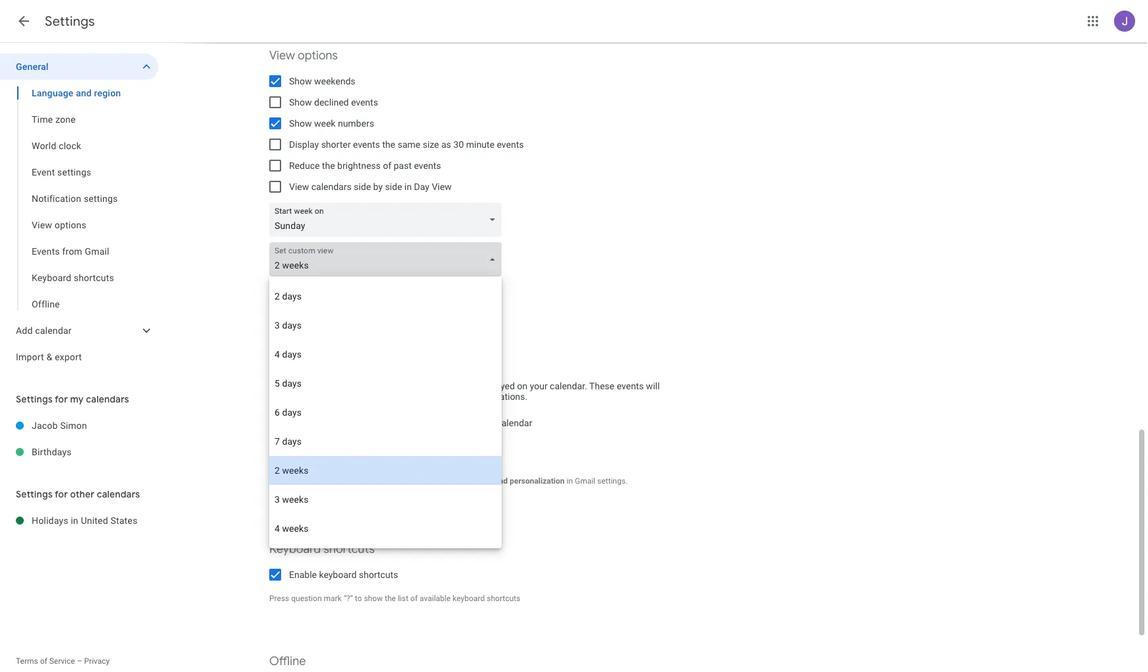 Task type: vqa. For each thing, say whether or not it's contained in the screenshot.
like
yes



Task type: describe. For each thing, give the bounding box(es) containing it.
0 vertical spatial calendars
[[311, 182, 352, 192]]

display
[[289, 139, 319, 150]]

event settings
[[32, 167, 91, 178]]

learn more link
[[269, 486, 311, 496]]

in left day
[[404, 182, 412, 192]]

more
[[292, 486, 311, 496]]

settings for settings
[[45, 13, 95, 30]]

show for show declined events
[[289, 97, 312, 108]]

learn
[[269, 486, 290, 496]]

holidays
[[32, 516, 68, 526]]

view right day
[[432, 182, 452, 192]]

privacy
[[84, 657, 110, 666]]

show week numbers
[[289, 118, 374, 129]]

time
[[32, 114, 53, 125]]

gmail down be
[[446, 418, 470, 428]]

1 horizontal spatial keyboard shortcuts
[[269, 542, 375, 557]]

show declined events
[[289, 97, 378, 108]]

reservations.
[[474, 391, 528, 402]]

events left will
[[617, 381, 644, 391]]

show for show weekends
[[289, 76, 312, 86]]

settings.
[[597, 477, 628, 486]]

settings for settings for my calendars
[[16, 393, 53, 405]]

shorter
[[321, 139, 351, 150]]

to
[[355, 594, 362, 603]]

holidays in united states
[[32, 516, 138, 526]]

events up numbers
[[351, 97, 378, 108]]

week
[[314, 118, 336, 129]]

from for events from gmail
[[62, 246, 82, 257]]

reduce the brightness of past events
[[289, 160, 441, 171]]

events for events from gmail gmail can automatically create events that can be displayed on your calendar. these events will help you keep track of things like flights and other reservations.
[[269, 361, 305, 376]]

language and region
[[32, 88, 121, 98]]

3 weeks option
[[269, 485, 502, 514]]

press question mark "?" to show the list of available keyboard shortcuts
[[269, 594, 520, 603]]

settings for my calendars tree
[[0, 413, 158, 465]]

for for other
[[55, 488, 68, 500]]

reduce
[[289, 160, 320, 171]]

be
[[463, 381, 474, 391]]

birthdays link
[[32, 439, 158, 465]]

view up show weekends
[[269, 48, 295, 63]]

1 vertical spatial view options
[[32, 220, 86, 230]]

events from gmail gmail can automatically create events that can be displayed on your calendar. these events will help you keep track of things like flights and other reservations.
[[269, 361, 660, 402]]

calendar.
[[550, 381, 587, 391]]

terms of service link
[[16, 657, 75, 666]]

brightness
[[337, 160, 381, 171]]

general
[[16, 61, 49, 72]]

clock
[[59, 141, 81, 151]]

notification
[[32, 193, 81, 204]]

0 horizontal spatial keyboard
[[319, 570, 357, 580]]

1 vertical spatial options
[[55, 220, 86, 230]]

add calendar
[[16, 325, 72, 336]]

1 vertical spatial the
[[322, 160, 335, 171]]

0 horizontal spatial calendar
[[35, 325, 72, 336]]

and inside group
[[76, 88, 92, 98]]

as
[[441, 139, 451, 150]]

1 horizontal spatial options
[[298, 48, 338, 63]]

other inside events from gmail gmail can automatically create events that can be displayed on your calendar. these events will help you keep track of things like flights and other reservations.
[[451, 391, 472, 402]]

show for show week numbers
[[289, 118, 312, 129]]

1 horizontal spatial calendar
[[497, 418, 532, 428]]

time zone
[[32, 114, 76, 125]]

track
[[328, 391, 348, 402]]

states
[[110, 516, 138, 526]]

keep
[[306, 391, 326, 402]]

things
[[361, 391, 387, 402]]

events right minute
[[497, 139, 524, 150]]

&
[[46, 352, 52, 362]]

declined
[[314, 97, 349, 108]]

export
[[55, 352, 82, 362]]

2 can from the left
[[446, 381, 461, 391]]

enable keyboard shortcuts
[[289, 570, 398, 580]]

privacy link
[[84, 657, 110, 666]]

birthdays tree item
[[0, 439, 158, 465]]

your
[[530, 381, 548, 391]]

settings heading
[[45, 13, 95, 30]]

also
[[396, 477, 411, 486]]

events inside to get events from gmail, you must also turn on smart features and personalization in gmail settings. learn more
[[293, 477, 316, 486]]

weekends
[[314, 76, 355, 86]]

available
[[420, 594, 451, 603]]

events up "reduce the brightness of past events" on the left top of the page
[[353, 139, 380, 150]]

on inside to get events from gmail, you must also turn on smart features and personalization in gmail settings. learn more
[[428, 477, 437, 486]]

1 side from the left
[[354, 182, 371, 192]]

zone
[[55, 114, 76, 125]]

to get events from gmail, you must also turn on smart features and personalization in gmail settings. learn more
[[269, 477, 628, 496]]

to
[[269, 477, 278, 486]]

1 vertical spatial automatically
[[343, 418, 399, 428]]

list
[[398, 594, 408, 603]]

settings for my calendars
[[16, 393, 129, 405]]

birthdays
[[32, 447, 72, 457]]

2 side from the left
[[385, 182, 402, 192]]

region
[[94, 88, 121, 98]]

press
[[269, 594, 289, 603]]

same
[[398, 139, 420, 150]]

world clock
[[32, 141, 81, 151]]

show
[[364, 594, 383, 603]]

mark
[[324, 594, 342, 603]]

and inside events from gmail gmail can automatically create events that can be displayed on your calendar. these events will help you keep track of things like flights and other reservations.
[[433, 391, 449, 402]]

for for my
[[55, 393, 68, 405]]

1 vertical spatial keyboard
[[269, 542, 321, 557]]

flights
[[405, 391, 431, 402]]

event
[[32, 167, 55, 178]]

settings for other calendars
[[16, 488, 140, 500]]

help
[[269, 391, 287, 402]]

smart
[[439, 477, 461, 486]]

gmail inside group
[[85, 246, 109, 257]]

displayed
[[476, 381, 515, 391]]

0 vertical spatial by
[[373, 182, 383, 192]]

display shorter events the same size as 30 minute events
[[289, 139, 524, 150]]

language
[[32, 88, 73, 98]]

4 days option
[[269, 340, 502, 369]]

created
[[401, 418, 432, 428]]

turn
[[412, 477, 427, 486]]

"?"
[[344, 594, 353, 603]]



Task type: locate. For each thing, give the bounding box(es) containing it.
calendars down reduce
[[311, 182, 352, 192]]

view down reduce
[[289, 182, 309, 192]]

united
[[81, 516, 108, 526]]

from for events from gmail gmail can automatically create events that can be displayed on your calendar. these events will help you keep track of things like flights and other reservations.
[[307, 361, 333, 376]]

events down size
[[414, 160, 441, 171]]

2 vertical spatial calendars
[[97, 488, 140, 500]]

0 vertical spatial keyboard
[[319, 570, 357, 580]]

the down shorter
[[322, 160, 335, 171]]

automatically
[[313, 381, 368, 391], [343, 418, 399, 428]]

from up keep
[[307, 361, 333, 376]]

you right help
[[289, 391, 304, 402]]

service
[[49, 657, 75, 666]]

1 vertical spatial keyboard
[[453, 594, 485, 603]]

for
[[55, 393, 68, 405], [55, 488, 68, 500]]

settings up the "holidays"
[[16, 488, 53, 500]]

day
[[414, 182, 429, 192]]

on left your
[[517, 381, 528, 391]]

events
[[32, 246, 60, 257], [269, 361, 305, 376]]

that
[[428, 381, 444, 391]]

numbers
[[338, 118, 374, 129]]

show weekends
[[289, 76, 355, 86]]

other up holidays in united states
[[70, 488, 95, 500]]

2 vertical spatial settings
[[16, 488, 53, 500]]

jacob simon
[[32, 420, 87, 431]]

go back image
[[16, 13, 32, 29]]

gmail left keep
[[269, 381, 293, 391]]

tree
[[0, 53, 158, 370]]

offline inside group
[[32, 299, 60, 310]]

0 horizontal spatial events
[[32, 246, 60, 257]]

events down notification
[[32, 246, 60, 257]]

of right track
[[351, 391, 359, 402]]

0 vertical spatial options
[[298, 48, 338, 63]]

show up the "display"
[[289, 118, 312, 129]]

keyboard
[[319, 570, 357, 580], [453, 594, 485, 603]]

past
[[394, 160, 412, 171]]

0 vertical spatial view options
[[269, 48, 338, 63]]

0 vertical spatial automatically
[[313, 381, 368, 391]]

settings up notification settings
[[57, 167, 91, 178]]

options
[[298, 48, 338, 63], [55, 220, 86, 230]]

of right list
[[410, 594, 418, 603]]

for up jacob simon
[[55, 393, 68, 405]]

for up the "holidays"
[[55, 488, 68, 500]]

0 vertical spatial settings
[[45, 13, 95, 30]]

tree containing general
[[0, 53, 158, 370]]

4 weeks option
[[269, 514, 502, 543]]

keyboard shortcuts
[[32, 273, 114, 283], [269, 542, 375, 557]]

calendars for settings for other calendars
[[97, 488, 140, 500]]

0 horizontal spatial my
[[70, 393, 84, 405]]

settings right go back "image"
[[45, 13, 95, 30]]

calendar down reservations. at the bottom of the page
[[497, 418, 532, 428]]

view down notification
[[32, 220, 52, 230]]

side down past
[[385, 182, 402, 192]]

offline down press on the left of the page
[[269, 654, 306, 669]]

1 vertical spatial for
[[55, 488, 68, 500]]

None field
[[269, 203, 507, 237], [269, 242, 507, 277], [269, 203, 507, 237], [269, 242, 507, 277]]

0 vertical spatial settings
[[57, 167, 91, 178]]

0 vertical spatial calendar
[[35, 325, 72, 336]]

of right terms
[[40, 657, 47, 666]]

1 horizontal spatial keyboard
[[269, 542, 321, 557]]

settings for notification settings
[[84, 193, 118, 204]]

calendars
[[311, 182, 352, 192], [86, 393, 129, 405], [97, 488, 140, 500]]

options up events from gmail
[[55, 220, 86, 230]]

0 vertical spatial on
[[517, 381, 528, 391]]

3 days option
[[269, 311, 502, 340]]

keyboard shortcuts up enable
[[269, 542, 375, 557]]

events from gmail
[[32, 246, 109, 257]]

automatically inside events from gmail gmail can automatically create events that can be displayed on your calendar. these events will help you keep track of things like flights and other reservations.
[[313, 381, 368, 391]]

0 horizontal spatial you
[[289, 391, 304, 402]]

minute
[[466, 139, 495, 150]]

side down "reduce the brightness of past events" on the left top of the page
[[354, 182, 371, 192]]

automatically down things
[[343, 418, 399, 428]]

1 vertical spatial you
[[361, 477, 374, 486]]

0 vertical spatial other
[[451, 391, 472, 402]]

3 show from the top
[[289, 118, 312, 129]]

1 horizontal spatial view options
[[269, 48, 338, 63]]

in left united
[[71, 516, 78, 526]]

holidays in united states tree item
[[0, 508, 158, 534]]

group
[[0, 80, 158, 317]]

0 vertical spatial and
[[76, 88, 92, 98]]

gmail up track
[[336, 361, 367, 376]]

side
[[354, 182, 371, 192], [385, 182, 402, 192]]

0 vertical spatial keyboard
[[32, 273, 71, 283]]

enable
[[289, 570, 317, 580]]

you
[[289, 391, 304, 402], [361, 477, 374, 486]]

2 vertical spatial the
[[385, 594, 396, 603]]

gmail inside to get events from gmail, you must also turn on smart features and personalization in gmail settings. learn more
[[575, 477, 595, 486]]

2 for from the top
[[55, 488, 68, 500]]

you inside to get events from gmail, you must also turn on smart features and personalization in gmail settings. learn more
[[361, 477, 374, 486]]

of left past
[[383, 160, 391, 171]]

1 horizontal spatial other
[[451, 391, 472, 402]]

1 horizontal spatial can
[[446, 381, 461, 391]]

gmail,
[[337, 477, 359, 486]]

0 horizontal spatial other
[[70, 488, 95, 500]]

2 horizontal spatial and
[[495, 477, 508, 486]]

1 show from the top
[[289, 76, 312, 86]]

0 vertical spatial you
[[289, 391, 304, 402]]

–
[[77, 657, 82, 666]]

offline up add calendar
[[32, 299, 60, 310]]

keyboard
[[32, 273, 71, 283], [269, 542, 321, 557]]

size
[[423, 139, 439, 150]]

7 days option
[[269, 427, 502, 456]]

0 vertical spatial offline
[[32, 299, 60, 310]]

1 vertical spatial other
[[70, 488, 95, 500]]

will
[[646, 381, 660, 391]]

other right that
[[451, 391, 472, 402]]

1 vertical spatial settings
[[16, 393, 53, 405]]

1 horizontal spatial on
[[517, 381, 528, 391]]

create
[[370, 381, 396, 391]]

calendars for settings for my calendars
[[86, 393, 129, 405]]

options up show weekends
[[298, 48, 338, 63]]

view options up show weekends
[[269, 48, 338, 63]]

on inside events from gmail gmail can automatically create events that can be displayed on your calendar. these events will help you keep track of things like flights and other reservations.
[[517, 381, 528, 391]]

keyboard shortcuts inside group
[[32, 273, 114, 283]]

my down reservations. at the bottom of the page
[[482, 418, 495, 428]]

and
[[76, 88, 92, 98], [433, 391, 449, 402], [495, 477, 508, 486]]

holidays in united states link
[[32, 508, 158, 534]]

2 days option
[[269, 282, 502, 311]]

gmail left settings.
[[575, 477, 595, 486]]

add
[[16, 325, 33, 336]]

by
[[373, 182, 383, 192], [434, 418, 444, 428]]

shortcuts
[[74, 273, 114, 283], [324, 542, 375, 557], [359, 570, 398, 580], [487, 594, 520, 603]]

1 horizontal spatial offline
[[269, 654, 306, 669]]

and inside to get events from gmail, you must also turn on smart features and personalization in gmail settings. learn more
[[495, 477, 508, 486]]

other
[[451, 391, 472, 402], [70, 488, 95, 500]]

1 horizontal spatial keyboard
[[453, 594, 485, 603]]

0 vertical spatial from
[[62, 246, 82, 257]]

show left weekends
[[289, 76, 312, 86]]

events up help
[[269, 361, 305, 376]]

0 vertical spatial my
[[70, 393, 84, 405]]

from inside events from gmail gmail can automatically create events that can be displayed on your calendar. these events will help you keep track of things like flights and other reservations.
[[307, 361, 333, 376]]

question
[[291, 594, 322, 603]]

view
[[269, 48, 295, 63], [289, 182, 309, 192], [432, 182, 452, 192], [32, 220, 52, 230]]

in inside tree item
[[71, 516, 78, 526]]

1 horizontal spatial by
[[434, 418, 444, 428]]

5 days option
[[269, 369, 502, 398]]

show
[[289, 76, 312, 86], [289, 97, 312, 108], [289, 118, 312, 129], [289, 418, 312, 428]]

on right turn
[[428, 477, 437, 486]]

from left gmail,
[[318, 477, 335, 486]]

my
[[70, 393, 84, 405], [482, 418, 495, 428]]

terms of service – privacy
[[16, 657, 110, 666]]

jacob
[[32, 420, 58, 431]]

and right features
[[495, 477, 508, 486]]

1 vertical spatial keyboard shortcuts
[[269, 542, 375, 557]]

by down "reduce the brightness of past events" on the left top of the page
[[373, 182, 383, 192]]

0 horizontal spatial keyboard
[[32, 273, 71, 283]]

my up jacob simon 'tree item'
[[70, 393, 84, 405]]

6 days option
[[269, 398, 502, 427]]

simon
[[60, 420, 87, 431]]

world
[[32, 141, 56, 151]]

in inside to get events from gmail, you must also turn on smart features and personalization in gmail settings. learn more
[[567, 477, 573, 486]]

1 vertical spatial calendar
[[497, 418, 532, 428]]

1 horizontal spatial and
[[433, 391, 449, 402]]

gmail down notification settings
[[85, 246, 109, 257]]

0 horizontal spatial by
[[373, 182, 383, 192]]

calendar
[[35, 325, 72, 336], [497, 418, 532, 428]]

automatically left create
[[313, 381, 368, 391]]

0 horizontal spatial and
[[76, 88, 92, 98]]

1 vertical spatial and
[[433, 391, 449, 402]]

1 vertical spatial from
[[307, 361, 333, 376]]

from down notification settings
[[62, 246, 82, 257]]

calendars up states
[[97, 488, 140, 500]]

personalization
[[510, 477, 565, 486]]

and right flights
[[433, 391, 449, 402]]

of inside events from gmail gmail can automatically create events that can be displayed on your calendar. these events will help you keep track of things like flights and other reservations.
[[351, 391, 359, 402]]

and left region
[[76, 88, 92, 98]]

1 vertical spatial by
[[434, 418, 444, 428]]

events for events from gmail
[[32, 246, 60, 257]]

group containing language and region
[[0, 80, 158, 317]]

gmail
[[85, 246, 109, 257], [336, 361, 367, 376], [269, 381, 293, 391], [446, 418, 470, 428], [575, 477, 595, 486]]

general tree item
[[0, 53, 158, 80]]

import & export
[[16, 352, 82, 362]]

view calendars side by side in day view
[[289, 182, 452, 192]]

show down keep
[[289, 418, 312, 428]]

like
[[389, 391, 403, 402]]

0 horizontal spatial side
[[354, 182, 371, 192]]

terms
[[16, 657, 38, 666]]

1 horizontal spatial you
[[361, 477, 374, 486]]

0 vertical spatial events
[[32, 246, 60, 257]]

events down track
[[314, 418, 341, 428]]

1 vertical spatial on
[[428, 477, 437, 486]]

2 show from the top
[[289, 97, 312, 108]]

show for show events automatically created by gmail in my calendar
[[289, 418, 312, 428]]

calendar up &
[[35, 325, 72, 336]]

features
[[463, 477, 493, 486]]

you inside events from gmail gmail can automatically create events that can be displayed on your calendar. these events will help you keep track of things like flights and other reservations.
[[289, 391, 304, 402]]

1 vertical spatial settings
[[84, 193, 118, 204]]

0 horizontal spatial on
[[428, 477, 437, 486]]

1 vertical spatial events
[[269, 361, 305, 376]]

events inside events from gmail gmail can automatically create events that can be displayed on your calendar. these events will help you keep track of things like flights and other reservations.
[[269, 361, 305, 376]]

1 horizontal spatial my
[[482, 418, 495, 428]]

settings for event settings
[[57, 167, 91, 178]]

1 can from the left
[[295, 381, 310, 391]]

get
[[280, 477, 291, 486]]

notification settings
[[32, 193, 118, 204]]

0 horizontal spatial can
[[295, 381, 310, 391]]

the left list
[[385, 594, 396, 603]]

2 vertical spatial from
[[318, 477, 335, 486]]

calendars up jacob simon 'tree item'
[[86, 393, 129, 405]]

keyboard up enable
[[269, 542, 321, 557]]

by right created
[[434, 418, 444, 428]]

keyboard down events from gmail
[[32, 273, 71, 283]]

settings up jacob
[[16, 393, 53, 405]]

settings
[[45, 13, 95, 30], [16, 393, 53, 405], [16, 488, 53, 500]]

in down reservations. at the bottom of the page
[[472, 418, 480, 428]]

0 vertical spatial for
[[55, 393, 68, 405]]

1 for from the top
[[55, 393, 68, 405]]

events right get
[[293, 477, 316, 486]]

0 horizontal spatial options
[[55, 220, 86, 230]]

0 horizontal spatial keyboard shortcuts
[[32, 273, 114, 283]]

settings right notification
[[84, 193, 118, 204]]

keyboard right available
[[453, 594, 485, 603]]

1 vertical spatial my
[[482, 418, 495, 428]]

0 vertical spatial keyboard shortcuts
[[32, 273, 114, 283]]

import
[[16, 352, 44, 362]]

in
[[404, 182, 412, 192], [472, 418, 480, 428], [567, 477, 573, 486], [71, 516, 78, 526]]

can left be
[[446, 381, 461, 391]]

set custom view list box
[[269, 277, 502, 549]]

from inside to get events from gmail, you must also turn on smart features and personalization in gmail settings. learn more
[[318, 477, 335, 486]]

keyboard up 'mark' in the bottom of the page
[[319, 570, 357, 580]]

the left same
[[382, 139, 395, 150]]

show events automatically created by gmail in my calendar
[[289, 418, 532, 428]]

must
[[376, 477, 394, 486]]

0 horizontal spatial offline
[[32, 299, 60, 310]]

30
[[453, 139, 464, 150]]

0 vertical spatial the
[[382, 139, 395, 150]]

you left must
[[361, 477, 374, 486]]

in right personalization at bottom
[[567, 477, 573, 486]]

4 show from the top
[[289, 418, 312, 428]]

these
[[589, 381, 615, 391]]

1 vertical spatial offline
[[269, 654, 306, 669]]

1 vertical spatial calendars
[[86, 393, 129, 405]]

can right help
[[295, 381, 310, 391]]

settings
[[57, 167, 91, 178], [84, 193, 118, 204]]

1 horizontal spatial side
[[385, 182, 402, 192]]

1 horizontal spatial events
[[269, 361, 305, 376]]

2 weeks option
[[269, 456, 502, 485]]

events
[[351, 97, 378, 108], [353, 139, 380, 150], [497, 139, 524, 150], [414, 160, 441, 171], [398, 381, 426, 391], [617, 381, 644, 391], [314, 418, 341, 428], [293, 477, 316, 486]]

jacob simon tree item
[[0, 413, 158, 439]]

settings for settings for other calendars
[[16, 488, 53, 500]]

0 horizontal spatial view options
[[32, 220, 86, 230]]

show down show weekends
[[289, 97, 312, 108]]

events inside group
[[32, 246, 60, 257]]

view options down notification
[[32, 220, 86, 230]]

2 vertical spatial and
[[495, 477, 508, 486]]

events left that
[[398, 381, 426, 391]]

keyboard shortcuts down events from gmail
[[32, 273, 114, 283]]



